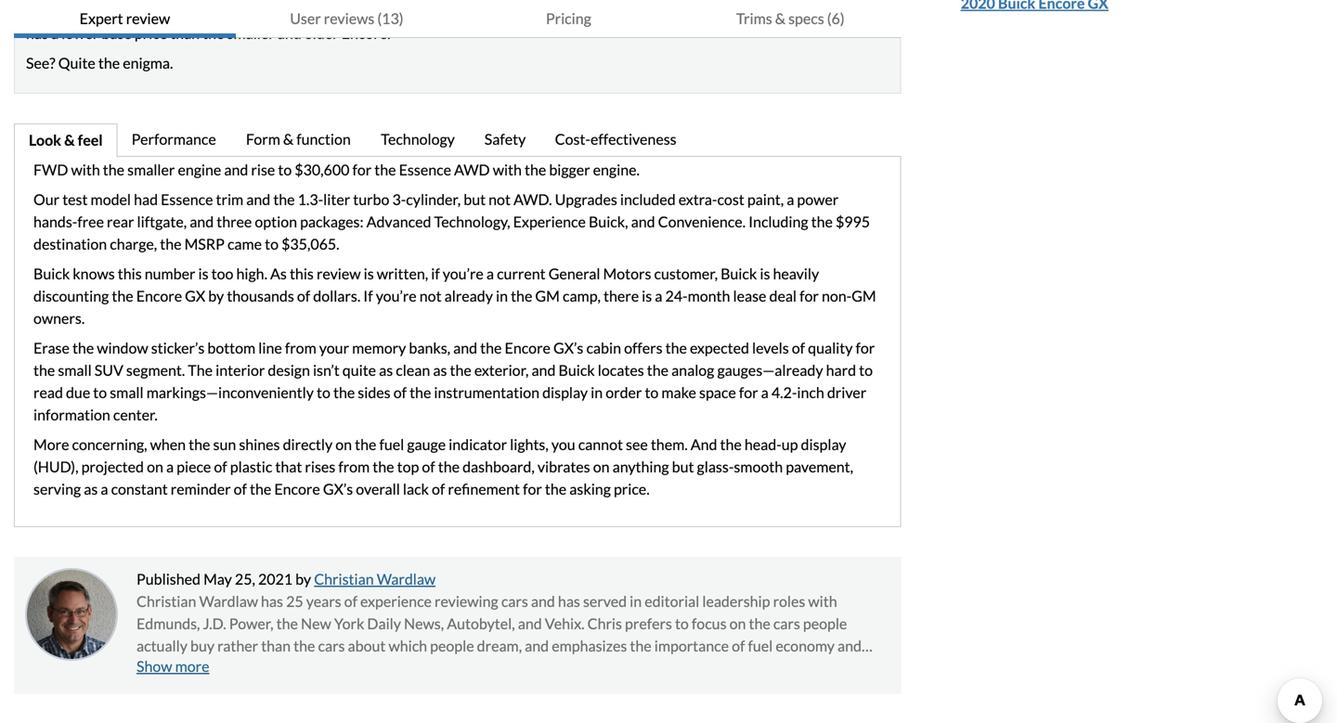 Task type: vqa. For each thing, say whether or not it's contained in the screenshot.
Choose File ...
no



Task type: describe. For each thing, give the bounding box(es) containing it.
all-
[[443, 94, 463, 112]]

of down leadership
[[732, 637, 745, 655]]

$35,065.
[[282, 235, 340, 253]]

knows
[[73, 265, 115, 283]]

0 horizontal spatial small
[[58, 361, 92, 379]]

1 horizontal spatial fwd
[[487, 138, 522, 157]]

for right space
[[739, 384, 759, 402]]

not inside the buick knows this number is too high. as this review is written, if you're a current general motors customer, buick is heavily discounting the encore gx by thousands of dollars. if you're not already in the gm camp, there is a 24-month lease deal for non-gm owners.
[[420, 287, 442, 305]]

2 horizontal spatial cars
[[774, 615, 801, 633]]

is up lease
[[760, 265, 770, 283]]

convenience.
[[658, 213, 746, 231]]

and up four
[[838, 637, 862, 655]]

more
[[175, 658, 209, 676]]

asking
[[570, 480, 611, 498]]

concerning,
[[72, 436, 147, 454]]

banks,
[[409, 339, 451, 357]]

bigger
[[549, 161, 590, 179]]

of up york
[[344, 593, 358, 611]]

to right hard
[[859, 361, 873, 379]]

2021
[[258, 570, 293, 588]]

upgrades
[[555, 190, 618, 209]]

plastic
[[230, 458, 272, 476]]

& for function
[[283, 130, 294, 148]]

1 much from the left
[[196, 660, 232, 678]]

more concerning, when the sun shines directly on the fuel gauge indicator lights, you cannot see them. and the head-up display (hud), projected on a piece of plastic that rises from the top of the dashboard, vibrates on anything but glass-smooth pavement, serving as a constant reminder of the encore gx's overall lack of refinement for the asking price.
[[33, 436, 854, 498]]

to left an
[[553, 660, 567, 678]]

$30,600
[[295, 161, 350, 179]]

liter inside our test model had essence trim and the 1.3-liter turbo 3-cylinder, but not awd. upgrades included extra-cost paint, a power hands-free rear liftgate, and three option packages: advanced technology, experience buick, and convenience. including the $995 destination charge, the msrp came to $35,065.
[[323, 190, 350, 209]]

wardlaw inside christian wardlaw has 25 years of experience reviewing cars and has served in editorial leadership roles with edmunds, j.d. power, the new york daily news, autobytel, and vehix. chris prefers to focus on the cars people actually buy rather than the cars about which people dream, and emphasizes the importance of fuel economy and safety as much as how much fun a car is to drive. chris is married to an automotive journalist, is the father of four daughters, and lives in southern california.
[[199, 593, 258, 611]]

and up married
[[525, 637, 549, 655]]

expert review tab
[[14, 0, 236, 38]]

quality
[[808, 339, 853, 357]]

preferred
[[802, 138, 866, 157]]

paint,
[[748, 190, 784, 209]]

actually
[[137, 637, 188, 655]]

motors
[[603, 265, 652, 283]]

4.2-
[[772, 384, 797, 402]]

the inside additionally, you choose between front-wheel drive (fwd) and all-wheel drive (awd). two turbocharged three-cylinder engines are available, too. the 1.2-liter comes only with fwd, while the 1.3-liter is available with fwd and awd. pricing starts at $24,200 for the preferred fwd with the smaller engine and rise to $30,600 for the essence awd with the bigger engine.
[[33, 138, 58, 157]]

reviewing
[[435, 593, 499, 611]]

of right lack
[[432, 480, 445, 498]]

emphasizes
[[552, 637, 627, 655]]

our test model had essence trim and the 1.3-liter turbo 3-cylinder, but not awd. upgrades included extra-cost paint, a power hands-free rear liftgate, and three option packages: advanced technology, experience buick, and convenience. including the $995 destination charge, the msrp came to $35,065.
[[33, 190, 870, 253]]

pricing tab
[[458, 0, 680, 38]]

performance tab
[[118, 124, 232, 158]]

0 horizontal spatial buick
[[33, 265, 70, 283]]

free
[[77, 213, 104, 231]]

gauges—already
[[718, 361, 824, 379]]

0 horizontal spatial you're
[[376, 287, 417, 305]]

while
[[264, 138, 299, 157]]

christian wardlaw link
[[314, 570, 436, 588]]

2 this from the left
[[290, 265, 314, 283]]

destination
[[33, 235, 107, 253]]

on down when at the bottom left of the page
[[147, 458, 163, 476]]

clean
[[396, 361, 430, 379]]

to inside our test model had essence trim and the 1.3-liter turbo 3-cylinder, but not awd. upgrades included extra-cost paint, a power hands-free rear liftgate, and three option packages: advanced technology, experience buick, and convenience. including the $995 destination charge, the msrp came to $35,065.
[[265, 235, 279, 253]]

reviews
[[324, 9, 375, 27]]

too
[[211, 265, 234, 283]]

comes
[[116, 138, 158, 157]]

function
[[297, 130, 351, 148]]

form & function
[[246, 130, 351, 148]]

and left cost-
[[525, 138, 549, 157]]

as up daughters,
[[179, 660, 193, 678]]

analog
[[672, 361, 715, 379]]

on inside christian wardlaw has 25 years of experience reviewing cars and has served in editorial leadership roles with edmunds, j.d. power, the new york daily news, autobytel, and vehix. chris prefers to focus on the cars people actually buy rather than the cars about which people dream, and emphasizes the importance of fuel economy and safety as much as how much fun a car is to drive. chris is married to an automotive journalist, is the father of four daughters, and lives in southern california.
[[730, 615, 746, 633]]

month
[[688, 287, 730, 305]]

0 vertical spatial wardlaw
[[377, 570, 436, 588]]

of down plastic
[[234, 480, 247, 498]]

with up awd
[[455, 138, 484, 157]]

2 much from the left
[[282, 660, 318, 678]]

0 vertical spatial you're
[[443, 265, 484, 283]]

and right exterior,
[[532, 361, 556, 379]]

owners.
[[33, 309, 85, 327]]

in right "lives"
[[267, 682, 279, 700]]

had
[[134, 190, 158, 209]]

projected
[[81, 458, 144, 476]]

look & feel tab
[[14, 124, 118, 158]]

married
[[499, 660, 550, 678]]

written,
[[377, 265, 428, 283]]

between
[[193, 94, 250, 112]]

as down banks,
[[433, 361, 447, 379]]

you inside additionally, you choose between front-wheel drive (fwd) and all-wheel drive (awd). two turbocharged three-cylinder engines are available, too. the 1.2-liter comes only with fwd, while the 1.3-liter is available with fwd and awd. pricing starts at $24,200 for the preferred fwd with the smaller engine and rise to $30,600 for the essence awd with the bigger engine.
[[118, 94, 142, 112]]

a up already at the top left
[[487, 265, 494, 283]]

prefers
[[625, 615, 672, 633]]

to left make
[[645, 384, 659, 402]]

power,
[[229, 615, 274, 633]]

1 wheel from the left
[[291, 94, 330, 112]]

and up msrp
[[190, 213, 214, 231]]

1 horizontal spatial cars
[[501, 593, 528, 611]]

too.
[[478, 116, 504, 134]]

technology
[[381, 130, 455, 148]]

engine
[[178, 161, 221, 179]]

on down cannot
[[593, 458, 610, 476]]

additionally, you choose between front-wheel drive (fwd) and all-wheel drive (awd). two turbocharged three-cylinder engines are available, too. the 1.2-liter comes only with fwd, while the 1.3-liter is available with fwd and awd. pricing starts at $24,200 for the preferred fwd with the smaller engine and rise to $30,600 for the essence awd with the bigger engine.
[[33, 94, 866, 179]]

& for specs
[[775, 9, 786, 27]]

of right the top
[[422, 458, 435, 476]]

locates
[[598, 361, 644, 379]]

cost
[[718, 190, 745, 209]]

is up if
[[364, 265, 374, 283]]

in up prefers on the bottom of the page
[[630, 593, 642, 611]]

by inside the buick knows this number is too high. as this review is written, if you're a current general motors customer, buick is heavily discounting the encore gx by thousands of dollars. if you're not already in the gm camp, there is a 24-month lease deal for non-gm owners.
[[208, 287, 224, 305]]

look & feel
[[29, 131, 103, 149]]

form & function tab
[[232, 124, 367, 158]]

1 horizontal spatial by
[[296, 570, 311, 588]]

for inside the buick knows this number is too high. as this review is written, if you're a current general motors customer, buick is heavily discounting the encore gx by thousands of dollars. if you're not already in the gm camp, there is a 24-month lease deal for non-gm owners.
[[800, 287, 819, 305]]

3-
[[392, 190, 406, 209]]

automotive
[[589, 660, 663, 678]]

essence inside our test model had essence trim and the 1.3-liter turbo 3-cylinder, but not awd. upgrades included extra-cost paint, a power hands-free rear liftgate, and three option packages: advanced technology, experience buick, and convenience. including the $995 destination charge, the msrp came to $35,065.
[[161, 190, 213, 209]]

1.3- inside our test model had essence trim and the 1.3-liter turbo 3-cylinder, but not awd. upgrades included extra-cost paint, a power hands-free rear liftgate, and three option packages: advanced technology, experience buick, and convenience. including the $995 destination charge, the msrp came to $35,065.
[[298, 190, 323, 209]]

& for feel
[[64, 131, 75, 149]]

look
[[29, 131, 61, 149]]

show more button
[[137, 658, 209, 676]]

about
[[348, 637, 386, 655]]

2 has from the left
[[558, 593, 580, 611]]

essence inside additionally, you choose between front-wheel drive (fwd) and all-wheel drive (awd). two turbocharged three-cylinder engines are available, too. the 1.2-liter comes only with fwd, while the 1.3-liter is available with fwd and awd. pricing starts at $24,200 for the preferred fwd with the smaller engine and rise to $30,600 for the essence awd with the bigger engine.
[[399, 161, 451, 179]]

2 vertical spatial cars
[[318, 637, 345, 655]]

autobytel,
[[447, 615, 515, 633]]

on right directly
[[336, 436, 352, 454]]

general
[[549, 265, 600, 283]]

from inside erase the window sticker's bottom line from your memory banks, and the encore gx's cabin offers the expected levels of quality for the small suv segment. the interior design isn't quite as clean as the exterior, and buick locates the analog gauges—already hard to read due to small markings—inconveniently to the sides of the instrumentation display in order to make space for a 4.2-inch driver information center.
[[285, 339, 316, 357]]

cost-effectiveness tab
[[541, 124, 693, 158]]

trims & specs (6)
[[737, 9, 845, 27]]

extra-
[[679, 190, 718, 209]]

journalist,
[[666, 660, 731, 678]]

as down memory
[[379, 361, 393, 379]]

and left "lives"
[[208, 682, 232, 700]]

to down which
[[392, 660, 406, 678]]

0 horizontal spatial liter
[[87, 138, 114, 157]]

memory
[[352, 339, 406, 357]]

christian wardlaw has 25 years of experience reviewing cars and has served in editorial leadership roles with edmunds, j.d. power, the new york daily news, autobytel, and vehix. chris prefers to focus on the cars people actually buy rather than the cars about which people dream, and emphasizes the importance of fuel economy and safety as much as how much fun a car is to drive. chris is married to an automotive journalist, is the father of four daughters, and lives in southern california.
[[137, 593, 862, 700]]

fuel inside the more concerning, when the sun shines directly on the fuel gauge indicator lights, you cannot see them. and the head-up display (hud), projected on a piece of plastic that rises from the top of the dashboard, vibrates on anything but glass-smooth pavement, serving as a constant reminder of the encore gx's overall lack of refinement for the asking price.
[[379, 436, 404, 454]]

of inside the buick knows this number is too high. as this review is written, if you're a current general motors customer, buick is heavily discounting the encore gx by thousands of dollars. if you're not already in the gm camp, there is a 24-month lease deal for non-gm owners.
[[297, 287, 310, 305]]

to down isn't
[[317, 384, 331, 402]]

tab panel containing additionally, you choose between front-wheel drive (fwd) and all-wheel drive (awd). two turbocharged three-cylinder engines are available, too. the 1.2-liter comes only with fwd, while the 1.3-liter is available with fwd and awd. pricing starts at $24,200 for the preferred fwd with the smaller engine and rise to $30,600 for the essence awd with the bigger engine.
[[14, 92, 902, 528]]

trim
[[216, 190, 244, 209]]

quite
[[58, 54, 96, 72]]

1 horizontal spatial drive
[[333, 94, 366, 112]]

experience
[[360, 593, 432, 611]]

number
[[145, 265, 195, 283]]

new
[[301, 615, 331, 633]]

drive.
[[409, 660, 445, 678]]

leadership
[[703, 593, 771, 611]]

line
[[258, 339, 282, 357]]

that
[[275, 458, 302, 476]]

0 vertical spatial people
[[803, 615, 847, 633]]

display inside the more concerning, when the sun shines directly on the fuel gauge indicator lights, you cannot see them. and the head-up display (hud), projected on a piece of plastic that rises from the top of the dashboard, vibrates on anything but glass-smooth pavement, serving as a constant reminder of the encore gx's overall lack of refinement for the asking price.
[[801, 436, 847, 454]]

lives
[[235, 682, 265, 700]]

1 vertical spatial small
[[110, 384, 144, 402]]

fwd,
[[224, 138, 261, 157]]

25
[[286, 593, 303, 611]]

gx's inside erase the window sticker's bottom line from your memory banks, and the encore gx's cabin offers the expected levels of quality for the small suv segment. the interior design isn't quite as clean as the exterior, and buick locates the analog gauges—already hard to read due to small markings—inconveniently to the sides of the instrumentation display in order to make space for a 4.2-inch driver information center.
[[554, 339, 584, 357]]

you inside the more concerning, when the sun shines directly on the fuel gauge indicator lights, you cannot see them. and the head-up display (hud), projected on a piece of plastic that rises from the top of the dashboard, vibrates on anything but glass-smooth pavement, serving as a constant reminder of the encore gx's overall lack of refinement for the asking price.
[[552, 436, 576, 454]]

user reviews (13) tab
[[236, 0, 458, 38]]

three-
[[242, 116, 283, 134]]

model
[[91, 190, 131, 209]]

0 vertical spatial christian
[[314, 570, 374, 588]]

a left 24-
[[655, 287, 663, 305]]

space
[[699, 384, 736, 402]]

and left 'vehix.'
[[518, 615, 542, 633]]

to up "importance"
[[675, 615, 689, 633]]

of down sun
[[214, 458, 227, 476]]

for up turbo
[[352, 161, 372, 179]]

inch
[[797, 384, 825, 402]]

cabin
[[587, 339, 621, 357]]

sides
[[358, 384, 391, 402]]

economy
[[776, 637, 835, 655]]

show more
[[137, 658, 209, 676]]

and down included
[[631, 213, 655, 231]]

and up 'vehix.'
[[531, 593, 555, 611]]

and right banks,
[[453, 339, 478, 357]]

awd. inside additionally, you choose between front-wheel drive (fwd) and all-wheel drive (awd). two turbocharged three-cylinder engines are available, too. the 1.2-liter comes only with fwd, while the 1.3-liter is available with fwd and awd. pricing starts at $24,200 for the preferred fwd with the smaller engine and rise to $30,600 for the essence awd with the bigger engine.
[[552, 138, 590, 157]]

shines
[[239, 436, 280, 454]]

2 gm from the left
[[852, 287, 877, 305]]



Task type: locate. For each thing, give the bounding box(es) containing it.
pricing inside additionally, you choose between front-wheel drive (fwd) and all-wheel drive (awd). two turbocharged three-cylinder engines are available, too. the 1.2-liter comes only with fwd, while the 1.3-liter is available with fwd and awd. pricing starts at $24,200 for the preferred fwd with the smaller engine and rise to $30,600 for the essence awd with the bigger engine.
[[593, 138, 639, 157]]

0 horizontal spatial not
[[420, 287, 442, 305]]

cost-
[[555, 130, 591, 148]]

1 horizontal spatial encore
[[274, 480, 320, 498]]

fwd
[[487, 138, 522, 157], [33, 161, 68, 179]]

by up 25
[[296, 570, 311, 588]]

encore
[[136, 287, 182, 305], [505, 339, 551, 357], [274, 480, 320, 498]]

from up overall in the bottom of the page
[[338, 458, 370, 476]]

display inside erase the window sticker's bottom line from your memory banks, and the encore gx's cabin offers the expected levels of quality for the small suv segment. the interior design isn't quite as clean as the exterior, and buick locates the analog gauges—already hard to read due to small markings—inconveniently to the sides of the instrumentation display in order to make space for a 4.2-inch driver information center.
[[543, 384, 588, 402]]

a left 4.2- in the bottom right of the page
[[761, 384, 769, 402]]

display left order
[[543, 384, 588, 402]]

a left car
[[345, 660, 353, 678]]

lack
[[403, 480, 429, 498]]

0 horizontal spatial wardlaw
[[199, 593, 258, 611]]

& right form
[[283, 130, 294, 148]]

with down the 1.2-
[[71, 161, 100, 179]]

0 horizontal spatial fuel
[[379, 436, 404, 454]]

the left the 1.2-
[[33, 138, 58, 157]]

form
[[246, 130, 280, 148]]

liter down (awd).
[[87, 138, 114, 157]]

choose
[[144, 94, 190, 112]]

dashboard,
[[463, 458, 535, 476]]

you're down written,
[[376, 287, 417, 305]]

a
[[787, 190, 795, 209], [487, 265, 494, 283], [655, 287, 663, 305], [761, 384, 769, 402], [166, 458, 174, 476], [101, 480, 108, 498], [345, 660, 353, 678]]

1 horizontal spatial not
[[489, 190, 511, 209]]

1 horizontal spatial gm
[[852, 287, 877, 305]]

1 vertical spatial display
[[801, 436, 847, 454]]

tab list containing expert review
[[14, 0, 902, 38]]

1 horizontal spatial this
[[290, 265, 314, 283]]

1 horizontal spatial the
[[188, 361, 213, 379]]

people up economy
[[803, 615, 847, 633]]

effectiveness
[[591, 130, 677, 148]]

1 tab list from the top
[[14, 0, 902, 38]]

as
[[379, 361, 393, 379], [433, 361, 447, 379], [84, 480, 98, 498], [179, 660, 193, 678], [235, 660, 249, 678]]

1 vertical spatial fwd
[[33, 161, 68, 179]]

review up dollars.
[[317, 265, 361, 283]]

1 horizontal spatial has
[[558, 593, 580, 611]]

& inside "trims & specs (6)" tab
[[775, 9, 786, 27]]

gm up quality
[[852, 287, 877, 305]]

1 horizontal spatial christian
[[314, 570, 374, 588]]

1 vertical spatial by
[[296, 570, 311, 588]]

1 vertical spatial awd.
[[514, 190, 552, 209]]

quite
[[343, 361, 376, 379]]

included
[[620, 190, 676, 209]]

southern
[[282, 682, 343, 700]]

camp,
[[563, 287, 601, 305]]

wheel up cylinder
[[291, 94, 330, 112]]

window
[[97, 339, 148, 357]]

0 vertical spatial chris
[[588, 615, 622, 633]]

1 horizontal spatial pricing
[[593, 138, 639, 157]]

suv
[[95, 361, 123, 379]]

1.3- up packages:
[[298, 190, 323, 209]]

heavily
[[773, 265, 819, 283]]

of left four
[[814, 660, 828, 678]]

1 vertical spatial people
[[430, 637, 474, 655]]

performance
[[132, 130, 216, 148]]

liter up packages:
[[323, 190, 350, 209]]

1 horizontal spatial chris
[[588, 615, 622, 633]]

is down are
[[382, 138, 392, 157]]

1 vertical spatial 1.3-
[[298, 190, 323, 209]]

display up pavement,
[[801, 436, 847, 454]]

0 vertical spatial pricing
[[546, 9, 592, 27]]

1 vertical spatial wardlaw
[[199, 593, 258, 611]]

two
[[120, 116, 147, 134]]

gx's down rises
[[323, 480, 353, 498]]

expert
[[80, 9, 123, 27]]

1 vertical spatial fuel
[[748, 637, 773, 655]]

0 vertical spatial 1.3-
[[326, 138, 352, 157]]

much up southern
[[282, 660, 318, 678]]

(hud),
[[33, 458, 78, 476]]

1 horizontal spatial 1.3-
[[326, 138, 352, 157]]

charge,
[[110, 235, 157, 253]]

1 vertical spatial christian
[[137, 593, 196, 611]]

0 vertical spatial essence
[[399, 161, 451, 179]]

1 horizontal spatial people
[[803, 615, 847, 633]]

reminder
[[171, 480, 231, 498]]

cost-effectiveness
[[555, 130, 677, 148]]

0 horizontal spatial &
[[64, 131, 75, 149]]

packages:
[[300, 213, 364, 231]]

to inside additionally, you choose between front-wheel drive (fwd) and all-wheel drive (awd). two turbocharged three-cylinder engines are available, too. the 1.2-liter comes only with fwd, while the 1.3-liter is available with fwd and awd. pricing starts at $24,200 for the preferred fwd with the smaller engine and rise to $30,600 for the essence awd with the bigger engine.
[[278, 161, 292, 179]]

with inside christian wardlaw has 25 years of experience reviewing cars and has served in editorial leadership roles with edmunds, j.d. power, the new york daily news, autobytel, and vehix. chris prefers to focus on the cars people actually buy rather than the cars about which people dream, and emphasizes the importance of fuel economy and safety as much as how much fun a car is to drive. chris is married to an automotive journalist, is the father of four daughters, and lives in southern california.
[[809, 593, 838, 611]]

experience
[[513, 213, 586, 231]]

cylinder,
[[406, 190, 461, 209]]

than
[[261, 637, 291, 655]]

tab list containing performance
[[14, 124, 902, 158]]

1 horizontal spatial much
[[282, 660, 318, 678]]

technology tab
[[367, 124, 471, 158]]

display
[[543, 384, 588, 402], [801, 436, 847, 454]]

0 horizontal spatial by
[[208, 287, 224, 305]]

a down 'projected'
[[101, 480, 108, 498]]

encore down number
[[136, 287, 182, 305]]

1.3- inside additionally, you choose between front-wheel drive (fwd) and all-wheel drive (awd). two turbocharged three-cylinder engines are available, too. the 1.2-liter comes only with fwd, while the 1.3-liter is available with fwd and awd. pricing starts at $24,200 for the preferred fwd with the smaller engine and rise to $30,600 for the essence awd with the bigger engine.
[[326, 138, 352, 157]]

by right gx
[[208, 287, 224, 305]]

but inside the more concerning, when the sun shines directly on the fuel gauge indicator lights, you cannot see them. and the head-up display (hud), projected on a piece of plastic that rises from the top of the dashboard, vibrates on anything but glass-smooth pavement, serving as a constant reminder of the encore gx's overall lack of refinement for the asking price.
[[672, 458, 694, 476]]

in inside the buick knows this number is too high. as this review is written, if you're a current general motors customer, buick is heavily discounting the encore gx by thousands of dollars. if you're not already in the gm camp, there is a 24-month lease deal for non-gm owners.
[[496, 287, 508, 305]]

2 horizontal spatial &
[[775, 9, 786, 27]]

order
[[606, 384, 642, 402]]

christian up edmunds,
[[137, 593, 196, 611]]

1 vertical spatial drive
[[33, 116, 67, 134]]

buick knows this number is too high. as this review is written, if you're a current general motors customer, buick is heavily discounting the encore gx by thousands of dollars. if you're not already in the gm camp, there is a 24-month lease deal for non-gm owners.
[[33, 265, 877, 327]]

0 vertical spatial fuel
[[379, 436, 404, 454]]

small up due
[[58, 361, 92, 379]]

in left order
[[591, 384, 603, 402]]

buick inside erase the window sticker's bottom line from your memory banks, and the encore gx's cabin offers the expected levels of quality for the small suv segment. the interior design isn't quite as clean as the exterior, and buick locates the analog gauges—already hard to read due to small markings—inconveniently to the sides of the instrumentation display in order to make space for a 4.2-inch driver information center.
[[559, 361, 595, 379]]

0 horizontal spatial much
[[196, 660, 232, 678]]

0 vertical spatial small
[[58, 361, 92, 379]]

1 this from the left
[[118, 265, 142, 283]]

up
[[782, 436, 798, 454]]

an
[[570, 660, 586, 678]]

1.3- up "$30,600"
[[326, 138, 352, 157]]

0 vertical spatial fwd
[[487, 138, 522, 157]]

non-
[[822, 287, 852, 305]]

design
[[268, 361, 310, 379]]

of left dollars.
[[297, 287, 310, 305]]

is down dream,
[[486, 660, 496, 678]]

as
[[270, 265, 287, 283]]

and left all-
[[416, 94, 440, 112]]

2 horizontal spatial liter
[[352, 138, 379, 157]]

1 horizontal spatial from
[[338, 458, 370, 476]]

glass-
[[697, 458, 734, 476]]

for down vibrates
[[523, 480, 542, 498]]

you up "two"
[[118, 94, 142, 112]]

0 horizontal spatial essence
[[161, 190, 213, 209]]

is inside additionally, you choose between front-wheel drive (fwd) and all-wheel drive (awd). two turbocharged three-cylinder engines are available, too. the 1.2-liter comes only with fwd, while the 1.3-liter is available with fwd and awd. pricing starts at $24,200 for the preferred fwd with the smaller engine and rise to $30,600 for the essence awd with the bigger engine.
[[382, 138, 392, 157]]

a right paint,
[[787, 190, 795, 209]]

0 vertical spatial you
[[118, 94, 142, 112]]

& inside form & function tab
[[283, 130, 294, 148]]

for inside the more concerning, when the sun shines directly on the fuel gauge indicator lights, you cannot see them. and the head-up display (hud), projected on a piece of plastic that rises from the top of the dashboard, vibrates on anything but glass-smooth pavement, serving as a constant reminder of the encore gx's overall lack of refinement for the asking price.
[[523, 480, 542, 498]]

safety
[[485, 130, 526, 148]]

1 vertical spatial cars
[[774, 615, 801, 633]]

as down rather
[[235, 660, 249, 678]]

tab panel
[[14, 92, 902, 528]]

1 horizontal spatial you
[[552, 436, 576, 454]]

show
[[137, 658, 172, 676]]

with up engine
[[192, 138, 221, 157]]

safety tab
[[471, 124, 541, 158]]

to right due
[[93, 384, 107, 402]]

not down if
[[420, 287, 442, 305]]

sticker's
[[151, 339, 205, 357]]

of
[[297, 287, 310, 305], [792, 339, 805, 357], [394, 384, 407, 402], [214, 458, 227, 476], [422, 458, 435, 476], [234, 480, 247, 498], [432, 480, 445, 498], [344, 593, 358, 611], [732, 637, 745, 655], [814, 660, 828, 678]]

0 vertical spatial the
[[33, 138, 58, 157]]

rather
[[218, 637, 258, 655]]

at
[[682, 138, 695, 157]]

1 horizontal spatial buick
[[559, 361, 595, 379]]

if
[[431, 265, 440, 283]]

is left too
[[198, 265, 209, 283]]

as inside the more concerning, when the sun shines directly on the fuel gauge indicator lights, you cannot see them. and the head-up display (hud), projected on a piece of plastic that rises from the top of the dashboard, vibrates on anything but glass-smooth pavement, serving as a constant reminder of the encore gx's overall lack of refinement for the asking price.
[[84, 480, 98, 498]]

by
[[208, 287, 224, 305], [296, 570, 311, 588]]

but down them.
[[672, 458, 694, 476]]

encore up exterior,
[[505, 339, 551, 357]]

1 horizontal spatial you're
[[443, 265, 484, 283]]

of down clean
[[394, 384, 407, 402]]

review up enigma.
[[126, 9, 170, 27]]

0 vertical spatial not
[[489, 190, 511, 209]]

1 vertical spatial chris
[[448, 660, 483, 678]]

0 horizontal spatial 1.3-
[[298, 190, 323, 209]]

buick down the cabin in the top of the page
[[559, 361, 595, 379]]

with right roles
[[809, 593, 838, 611]]

0 horizontal spatial drive
[[33, 116, 67, 134]]

user
[[290, 9, 321, 27]]

2 tab list from the top
[[14, 124, 902, 158]]

0 horizontal spatial gm
[[535, 287, 560, 305]]

and
[[416, 94, 440, 112], [525, 138, 549, 157], [224, 161, 248, 179], [246, 190, 271, 209], [190, 213, 214, 231], [631, 213, 655, 231], [453, 339, 478, 357], [532, 361, 556, 379], [531, 593, 555, 611], [518, 615, 542, 633], [525, 637, 549, 655], [838, 637, 862, 655], [208, 682, 232, 700]]

hands-
[[33, 213, 77, 231]]

see
[[626, 436, 648, 454]]

2 horizontal spatial encore
[[505, 339, 551, 357]]

tab list
[[14, 0, 902, 38], [14, 124, 902, 158]]

with down safety tab
[[493, 161, 522, 179]]

1 horizontal spatial display
[[801, 436, 847, 454]]

not inside our test model had essence trim and the 1.3-liter turbo 3-cylinder, but not awd. upgrades included extra-cost paint, a power hands-free rear liftgate, and three option packages: advanced technology, experience buick, and convenience. including the $995 destination charge, the msrp came to $35,065.
[[489, 190, 511, 209]]

fun
[[321, 660, 342, 678]]

0 horizontal spatial fwd
[[33, 161, 68, 179]]

pricing inside pricing tab
[[546, 9, 592, 27]]

people
[[803, 615, 847, 633], [430, 637, 474, 655]]

daily
[[367, 615, 401, 633]]

0 horizontal spatial review
[[126, 9, 170, 27]]

2 horizontal spatial buick
[[721, 265, 757, 283]]

encore inside erase the window sticker's bottom line from your memory banks, and the encore gx's cabin offers the expected levels of quality for the small suv segment. the interior design isn't quite as clean as the exterior, and buick locates the analog gauges—already hard to read due to small markings—inconveniently to the sides of the instrumentation display in order to make space for a 4.2-inch driver information center.
[[505, 339, 551, 357]]

instrumentation
[[434, 384, 540, 402]]

& inside look & feel tab
[[64, 131, 75, 149]]

0 horizontal spatial from
[[285, 339, 316, 357]]

overall
[[356, 480, 400, 498]]

fuel up the top
[[379, 436, 404, 454]]

1 gm from the left
[[535, 287, 560, 305]]

a inside erase the window sticker's bottom line from your memory banks, and the encore gx's cabin offers the expected levels of quality for the small suv segment. the interior design isn't quite as clean as the exterior, and buick locates the analog gauges—already hard to read due to small markings—inconveniently to the sides of the instrumentation display in order to make space for a 4.2-inch driver information center.
[[761, 384, 769, 402]]

refinement
[[448, 480, 520, 498]]

much
[[196, 660, 232, 678], [282, 660, 318, 678]]

this down charge, at top
[[118, 265, 142, 283]]

encore down 'that'
[[274, 480, 320, 498]]

0 horizontal spatial gx's
[[323, 480, 353, 498]]

fwd up our
[[33, 161, 68, 179]]

0 vertical spatial from
[[285, 339, 316, 357]]

chris right drive.
[[448, 660, 483, 678]]

1 vertical spatial pricing
[[593, 138, 639, 157]]

christian wardlaw headshot image
[[25, 569, 118, 661]]

is right the there
[[642, 287, 652, 305]]

0 horizontal spatial people
[[430, 637, 474, 655]]

a inside our test model had essence trim and the 1.3-liter turbo 3-cylinder, but not awd. upgrades included extra-cost paint, a power hands-free rear liftgate, and three option packages: advanced technology, experience buick, and convenience. including the $995 destination charge, the msrp came to $35,065.
[[787, 190, 795, 209]]

encore inside the more concerning, when the sun shines directly on the fuel gauge indicator lights, you cannot see them. and the head-up display (hud), projected on a piece of plastic that rises from the top of the dashboard, vibrates on anything but glass-smooth pavement, serving as a constant reminder of the encore gx's overall lack of refinement for the asking price.
[[274, 480, 320, 498]]

1 horizontal spatial wardlaw
[[377, 570, 436, 588]]

1 has from the left
[[261, 593, 283, 611]]

already
[[445, 287, 493, 305]]

turbo
[[353, 190, 390, 209]]

1 vertical spatial the
[[188, 361, 213, 379]]

you're up already at the top left
[[443, 265, 484, 283]]

1 vertical spatial but
[[672, 458, 694, 476]]

for right $24,200
[[756, 138, 775, 157]]

1 vertical spatial not
[[420, 287, 442, 305]]

0 vertical spatial encore
[[136, 287, 182, 305]]

in down current
[[496, 287, 508, 305]]

awd. inside our test model had essence trim and the 1.3-liter turbo 3-cylinder, but not awd. upgrades included extra-cost paint, a power hands-free rear liftgate, and three option packages: advanced technology, experience buick, and convenience. including the $995 destination charge, the msrp came to $35,065.
[[514, 190, 552, 209]]

rise
[[251, 161, 275, 179]]

father
[[771, 660, 812, 678]]

gx's inside the more concerning, when the sun shines directly on the fuel gauge indicator lights, you cannot see them. and the head-up display (hud), projected on a piece of plastic that rises from the top of the dashboard, vibrates on anything but glass-smooth pavement, serving as a constant reminder of the encore gx's overall lack of refinement for the asking price.
[[323, 480, 353, 498]]

fuel inside christian wardlaw has 25 years of experience reviewing cars and has served in editorial leadership roles with edmunds, j.d. power, the new york daily news, autobytel, and vehix. chris prefers to focus on the cars people actually buy rather than the cars about which people dream, and emphasizes the importance of fuel economy and safety as much as how much fun a car is to drive. chris is married to an automotive journalist, is the father of four daughters, and lives in southern california.
[[748, 637, 773, 655]]

2 vertical spatial encore
[[274, 480, 320, 498]]

indicator
[[449, 436, 507, 454]]

1 horizontal spatial liter
[[323, 190, 350, 209]]

a inside christian wardlaw has 25 years of experience reviewing cars and has served in editorial leadership roles with edmunds, j.d. power, the new york daily news, autobytel, and vehix. chris prefers to focus on the cars people actually buy rather than the cars about which people dream, and emphasizes the importance of fuel economy and safety as much as how much fun a car is to drive. chris is married to an automotive journalist, is the father of four daughters, and lives in southern california.
[[345, 660, 353, 678]]

is right journalist,
[[734, 660, 744, 678]]

review inside the buick knows this number is too high. as this review is written, if you're a current general motors customer, buick is heavily discounting the encore gx by thousands of dollars. if you're not already in the gm camp, there is a 24-month lease deal for non-gm owners.
[[317, 265, 361, 283]]

is right car
[[379, 660, 389, 678]]

and
[[691, 436, 718, 454]]

0 vertical spatial drive
[[333, 94, 366, 112]]

awd. up bigger
[[552, 138, 590, 157]]

you're
[[443, 265, 484, 283], [376, 287, 417, 305]]

0 horizontal spatial you
[[118, 94, 142, 112]]

0 vertical spatial but
[[464, 190, 486, 209]]

for up hard
[[856, 339, 875, 357]]

published may 25, 2021 by christian wardlaw
[[137, 570, 436, 588]]

and up option
[[246, 190, 271, 209]]

j.d.
[[203, 615, 226, 633]]

christian inside christian wardlaw has 25 years of experience reviewing cars and has served in editorial leadership roles with edmunds, j.d. power, the new york daily news, autobytel, and vehix. chris prefers to focus on the cars people actually buy rather than the cars about which people dream, and emphasizes the importance of fuel economy and safety as much as how much fun a car is to drive. chris is married to an automotive journalist, is the father of four daughters, and lives in southern california.
[[137, 593, 196, 611]]

vibrates
[[538, 458, 590, 476]]

your
[[319, 339, 349, 357]]

0 vertical spatial review
[[126, 9, 170, 27]]

from inside the more concerning, when the sun shines directly on the fuel gauge indicator lights, you cannot see them. and the head-up display (hud), projected on a piece of plastic that rises from the top of the dashboard, vibrates on anything but glass-smooth pavement, serving as a constant reminder of the encore gx's overall lack of refinement for the asking price.
[[338, 458, 370, 476]]

of right levels
[[792, 339, 805, 357]]

wardlaw down "may"
[[199, 593, 258, 611]]

0 horizontal spatial display
[[543, 384, 588, 402]]

wheel up too.
[[463, 94, 502, 112]]

are
[[391, 116, 412, 134]]

awd
[[454, 161, 490, 179]]

a down when at the bottom left of the page
[[166, 458, 174, 476]]

anything
[[613, 458, 669, 476]]

liter down engines
[[352, 138, 379, 157]]

trims & specs (6) tab
[[680, 0, 902, 38]]

encore inside the buick knows this number is too high. as this review is written, if you're a current general motors customer, buick is heavily discounting the encore gx by thousands of dollars. if you're not already in the gm camp, there is a 24-month lease deal for non-gm owners.
[[136, 287, 182, 305]]

interior
[[216, 361, 265, 379]]

essence down engine
[[161, 190, 213, 209]]

drive up the 1.2-
[[33, 116, 67, 134]]

edmunds,
[[137, 615, 200, 633]]

you up vibrates
[[552, 436, 576, 454]]

0 vertical spatial tab list
[[14, 0, 902, 38]]

cars up 'fun'
[[318, 637, 345, 655]]

the
[[33, 138, 58, 157], [188, 361, 213, 379]]

available,
[[415, 116, 476, 134]]

if
[[363, 287, 373, 305]]

people up drive.
[[430, 637, 474, 655]]

0 horizontal spatial encore
[[136, 287, 182, 305]]

0 vertical spatial display
[[543, 384, 588, 402]]

1 vertical spatial tab list
[[14, 124, 902, 158]]

constant
[[111, 480, 168, 498]]

2 wheel from the left
[[463, 94, 502, 112]]

0 horizontal spatial cars
[[318, 637, 345, 655]]

power
[[797, 190, 839, 209]]

1 horizontal spatial &
[[283, 130, 294, 148]]

but up "technology,"
[[464, 190, 486, 209]]

and down fwd,
[[224, 161, 248, 179]]

hard
[[826, 361, 857, 379]]

0 vertical spatial by
[[208, 287, 224, 305]]

cars up the autobytel,
[[501, 593, 528, 611]]

in inside erase the window sticker's bottom line from your memory banks, and the encore gx's cabin offers the expected levels of quality for the small suv segment. the interior design isn't quite as clean as the exterior, and buick locates the analog gauges—already hard to read due to small markings—inconveniently to the sides of the instrumentation display in order to make space for a 4.2-inch driver information center.
[[591, 384, 603, 402]]

0 horizontal spatial this
[[118, 265, 142, 283]]

1 horizontal spatial gx's
[[554, 339, 584, 357]]

expected
[[690, 339, 750, 357]]

drive up engines
[[333, 94, 366, 112]]

1 vertical spatial essence
[[161, 190, 213, 209]]

trims
[[737, 9, 773, 27]]

buick up lease
[[721, 265, 757, 283]]

0 horizontal spatial wheel
[[291, 94, 330, 112]]

25,
[[235, 570, 255, 588]]

1 vertical spatial you
[[552, 436, 576, 454]]

0 horizontal spatial christian
[[137, 593, 196, 611]]

exterior,
[[474, 361, 529, 379]]

1 horizontal spatial small
[[110, 384, 144, 402]]

review inside tab
[[126, 9, 170, 27]]

on down leadership
[[730, 615, 746, 633]]

tab list up all-
[[14, 0, 902, 38]]

served
[[583, 593, 627, 611]]

0 vertical spatial gx's
[[554, 339, 584, 357]]

1 vertical spatial you're
[[376, 287, 417, 305]]

0 horizontal spatial chris
[[448, 660, 483, 678]]

$995
[[836, 213, 870, 231]]

(13)
[[377, 9, 404, 27]]

to right rise
[[278, 161, 292, 179]]

small
[[58, 361, 92, 379], [110, 384, 144, 402]]

information
[[33, 406, 110, 424]]

markings—inconveniently
[[146, 384, 314, 402]]

but inside our test model had essence trim and the 1.3-liter turbo 3-cylinder, but not awd. upgrades included extra-cost paint, a power hands-free rear liftgate, and three option packages: advanced technology, experience buick, and convenience. including the $995 destination charge, the msrp came to $35,065.
[[464, 190, 486, 209]]

has down 2021
[[261, 593, 283, 611]]

1 vertical spatial from
[[338, 458, 370, 476]]

the inside erase the window sticker's bottom line from your memory banks, and the encore gx's cabin offers the expected levels of quality for the small suv segment. the interior design isn't quite as clean as the exterior, and buick locates the analog gauges—already hard to read due to small markings—inconveniently to the sides of the instrumentation display in order to make space for a 4.2-inch driver information center.
[[188, 361, 213, 379]]



